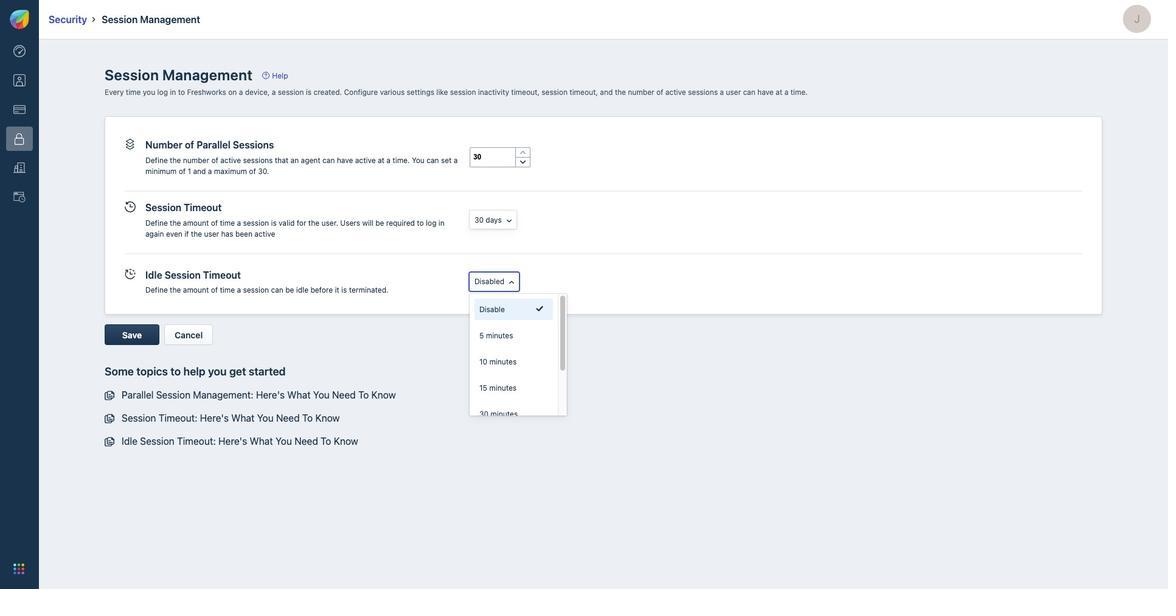 Task type: vqa. For each thing, say whether or not it's contained in the screenshot.
Idle for Idle Session Timeout: Here's What You Need To Know
yes



Task type: describe. For each thing, give the bounding box(es) containing it.
0 vertical spatial timeout:
[[159, 413, 198, 424]]

session timeout define the amount of time a session is valid for the user. users will be required to log in again even if the user has been active
[[146, 202, 445, 238]]

valid
[[279, 218, 295, 227]]

session timeout: here's what you need to know
[[122, 413, 340, 424]]

started
[[249, 366, 286, 378]]

to for parallel session management: here's what you need to know
[[359, 390, 369, 400]]

1 horizontal spatial sessions
[[689, 88, 718, 97]]

to for idle session timeout: here's what you need to know
[[321, 436, 331, 447]]

have inside the number of parallel sessions define the number of active sessions that an agent can have active at a time. you can set a minimum of 1 and a maximum of 30.
[[337, 156, 353, 165]]

minimum
[[146, 167, 177, 176]]

1 vertical spatial know
[[316, 413, 340, 424]]

set
[[441, 156, 452, 165]]

1
[[188, 167, 191, 176]]

5 minutes
[[480, 331, 514, 340]]

inactivity
[[478, 88, 510, 97]]

management:
[[193, 390, 254, 400]]

define inside idle session timeout define the amount of time a session can be idle before it is terminated.
[[146, 286, 168, 295]]

know for idle session timeout: here's what you need to know
[[334, 436, 358, 447]]

timeout inside idle session timeout define the amount of time a session can be idle before it is terminated.
[[203, 269, 241, 280]]

device,
[[245, 88, 270, 97]]

0 vertical spatial is
[[306, 88, 312, 97]]

neo admin center image
[[13, 45, 26, 57]]

10
[[480, 357, 488, 367]]

security
[[49, 14, 87, 25]]

15
[[480, 384, 488, 393]]

0 horizontal spatial log
[[157, 88, 168, 97]]

every
[[105, 88, 124, 97]]

topics
[[137, 366, 168, 378]]

for
[[297, 218, 307, 227]]

time. inside the number of parallel sessions define the number of active sessions that an agent can have active at a time. you can set a minimum of 1 and a maximum of 30.
[[393, 156, 410, 165]]

to inside session timeout define the amount of time a session is valid for the user. users will be required to log in again even if the user has been active
[[417, 218, 424, 227]]

cancel
[[175, 330, 203, 341]]

0 vertical spatial user
[[727, 88, 742, 97]]

30.
[[258, 167, 269, 176]]

2 vertical spatial to
[[171, 366, 181, 378]]

created.
[[314, 88, 342, 97]]

it
[[335, 286, 340, 295]]

is inside idle session timeout define the amount of time a session can be idle before it is terminated.
[[342, 286, 347, 295]]

some
[[105, 366, 134, 378]]

idle for idle session timeout define the amount of time a session can be idle before it is terminated.
[[146, 269, 162, 280]]

0 vertical spatial you
[[143, 88, 155, 97]]

1 vertical spatial what
[[231, 413, 255, 424]]

audit logs image
[[13, 191, 26, 203]]

15 minutes
[[480, 384, 517, 393]]

been
[[236, 229, 253, 238]]

parallel session management: here's what you need to know
[[122, 390, 396, 400]]

agent
[[301, 156, 321, 165]]

what for management:
[[288, 390, 311, 400]]

10 minutes
[[480, 357, 517, 367]]

like
[[437, 88, 448, 97]]

the inside the number of parallel sessions define the number of active sessions that an agent can have active at a time. you can set a minimum of 1 and a maximum of 30.
[[170, 156, 181, 165]]

0 vertical spatial have
[[758, 88, 774, 97]]

number inside the number of parallel sessions define the number of active sessions that an agent can have active at a time. you can set a minimum of 1 and a maximum of 30.
[[183, 156, 209, 165]]

cancel button
[[164, 325, 213, 345]]

log inside session timeout define the amount of time a session is valid for the user. users will be required to log in again even if the user has been active
[[426, 218, 437, 227]]

sessions inside the number of parallel sessions define the number of active sessions that an agent can have active at a time. you can set a minimum of 1 and a maximum of 30.
[[243, 156, 273, 165]]

timeout inside session timeout define the amount of time a session is valid for the user. users will be required to log in again even if the user has been active
[[184, 202, 222, 213]]

of inside idle session timeout define the amount of time a session can be idle before it is terminated.
[[211, 286, 218, 295]]

1 timeout, from the left
[[512, 88, 540, 97]]

1 horizontal spatial at
[[776, 88, 783, 97]]

and inside the number of parallel sessions define the number of active sessions that an agent can have active at a time. you can set a minimum of 1 and a maximum of 30.
[[193, 167, 206, 176]]

even
[[166, 229, 183, 238]]

know for parallel session management: here's what you need to know
[[372, 390, 396, 400]]

list of options menu
[[470, 294, 567, 425]]

30 days button
[[470, 211, 517, 229]]

1 vertical spatial need
[[276, 413, 300, 424]]

amount inside idle session timeout define the amount of time a session can be idle before it is terminated.
[[183, 286, 209, 295]]

idle session timeout define the amount of time a session can be idle before it is terminated.
[[146, 269, 389, 295]]

1 vertical spatial timeout:
[[177, 436, 216, 447]]

0 vertical spatial to
[[178, 88, 185, 97]]

a inside idle session timeout define the amount of time a session can be idle before it is terminated.
[[237, 286, 241, 295]]

save button
[[105, 325, 160, 345]]

session inside idle session timeout define the amount of time a session can be idle before it is terminated.
[[243, 286, 269, 295]]

0 vertical spatial management
[[140, 14, 200, 25]]

maximum
[[214, 167, 247, 176]]

has
[[221, 229, 233, 238]]

settings
[[407, 88, 435, 97]]

help
[[272, 71, 288, 80]]

is inside session timeout define the amount of time a session is valid for the user. users will be required to log in again even if the user has been active
[[271, 218, 277, 227]]

idle for idle session timeout: here's what you need to know
[[122, 436, 138, 447]]

minutes for 5 minutes
[[486, 331, 514, 340]]

0 horizontal spatial to
[[302, 413, 313, 424]]



Task type: locate. For each thing, give the bounding box(es) containing it.
parallel inside the number of parallel sessions define the number of active sessions that an agent can have active at a time. you can set a minimum of 1 and a maximum of 30.
[[197, 139, 231, 150]]

of
[[657, 88, 664, 97], [185, 139, 194, 150], [211, 156, 218, 165], [179, 167, 186, 176], [249, 167, 256, 176], [211, 218, 218, 227], [211, 286, 218, 295]]

minutes for 15 minutes
[[490, 384, 517, 393]]

1 vertical spatial sessions
[[243, 156, 273, 165]]

1 horizontal spatial and
[[600, 88, 613, 97]]

save
[[122, 330, 142, 341]]

freshworks
[[187, 88, 226, 97]]

of inside session timeout define the amount of time a session is valid for the user. users will be required to log in again even if the user has been active
[[211, 218, 218, 227]]

0 vertical spatial here's
[[256, 390, 285, 400]]

at inside the number of parallel sessions define the number of active sessions that an agent can have active at a time. you can set a minimum of 1 and a maximum of 30.
[[378, 156, 385, 165]]

user
[[727, 88, 742, 97], [204, 229, 219, 238]]

timeout up if
[[184, 202, 222, 213]]

time up has
[[220, 218, 235, 227]]

0 horizontal spatial idle
[[122, 436, 138, 447]]

to
[[178, 88, 185, 97], [417, 218, 424, 227], [171, 366, 181, 378]]

1 vertical spatial parallel
[[122, 390, 154, 400]]

profile picture image
[[1124, 5, 1152, 33]]

1 vertical spatial define
[[146, 218, 168, 227]]

define up again
[[146, 218, 168, 227]]

0 vertical spatial define
[[146, 156, 168, 165]]

you left get
[[208, 366, 227, 378]]

0 vertical spatial what
[[288, 390, 311, 400]]

need
[[332, 390, 356, 400], [276, 413, 300, 424], [295, 436, 318, 447]]

users
[[341, 218, 360, 227]]

time inside idle session timeout define the amount of time a session can be idle before it is terminated.
[[220, 286, 235, 295]]

disabled
[[475, 277, 505, 286]]

number of parallel sessions define the number of active sessions that an agent can have active at a time. you can set a minimum of 1 and a maximum of 30.
[[146, 139, 458, 176]]

1 horizontal spatial user
[[727, 88, 742, 97]]

1 vertical spatial management
[[163, 66, 253, 83]]

parallel
[[197, 139, 231, 150], [122, 390, 154, 400]]

organization image
[[13, 162, 26, 174]]

0 vertical spatial number
[[628, 88, 655, 97]]

0 vertical spatial to
[[359, 390, 369, 400]]

1 amount from the top
[[183, 218, 209, 227]]

0 horizontal spatial timeout,
[[512, 88, 540, 97]]

here's down started
[[256, 390, 285, 400]]

what for timeout:
[[250, 436, 273, 447]]

1 horizontal spatial is
[[306, 88, 312, 97]]

user inside session timeout define the amount of time a session is valid for the user. users will be required to log in again even if the user has been active
[[204, 229, 219, 238]]

minutes right 5
[[486, 331, 514, 340]]

30 for 30 minutes
[[480, 410, 489, 419]]

0 vertical spatial amount
[[183, 218, 209, 227]]

0 horizontal spatial be
[[286, 286, 294, 295]]

1 horizontal spatial idle
[[146, 269, 162, 280]]

in right required
[[439, 218, 445, 227]]

1 vertical spatial to
[[302, 413, 313, 424]]

know
[[372, 390, 396, 400], [316, 413, 340, 424], [334, 436, 358, 447]]

be inside session timeout define the amount of time a session is valid for the user. users will be required to log in again even if the user has been active
[[376, 218, 384, 227]]

to left freshworks
[[178, 88, 185, 97]]

0 horizontal spatial number
[[183, 156, 209, 165]]

0 vertical spatial know
[[372, 390, 396, 400]]

1 horizontal spatial time.
[[791, 88, 808, 97]]

configure
[[344, 88, 378, 97]]

some topics to help you get started
[[105, 366, 286, 378]]

disable
[[480, 305, 505, 314]]

0 vertical spatial sessions
[[689, 88, 718, 97]]

0 horizontal spatial and
[[193, 167, 206, 176]]

timeout,
[[512, 88, 540, 97], [570, 88, 598, 97]]

2 horizontal spatial is
[[342, 286, 347, 295]]

2 vertical spatial what
[[250, 436, 273, 447]]

help
[[184, 366, 206, 378]]

30 inside list of options menu
[[480, 410, 489, 419]]

1 vertical spatial have
[[337, 156, 353, 165]]

1 vertical spatial be
[[286, 286, 294, 295]]

30 days
[[475, 215, 502, 224]]

minutes for 10 minutes
[[490, 357, 517, 367]]

what
[[288, 390, 311, 400], [231, 413, 255, 424], [250, 436, 273, 447]]

number
[[146, 139, 183, 150]]

on
[[228, 88, 237, 97]]

here's for management:
[[256, 390, 285, 400]]

1 vertical spatial here's
[[200, 413, 229, 424]]

1 vertical spatial session management
[[105, 66, 253, 83]]

is left created.
[[306, 88, 312, 97]]

minutes for 30 minutes
[[491, 410, 518, 419]]

1 vertical spatial log
[[426, 218, 437, 227]]

0 horizontal spatial user
[[204, 229, 219, 238]]

time down has
[[220, 286, 235, 295]]

30 down 15
[[480, 410, 489, 419]]

every time you log in to freshworks on a device, a session is created. configure various settings like session inactivity timeout, session timeout, and the number of active sessions a user can have at a time.
[[105, 88, 808, 97]]

1 horizontal spatial you
[[208, 366, 227, 378]]

session management
[[102, 14, 200, 25], [105, 66, 253, 83]]

0 vertical spatial 30
[[475, 215, 484, 224]]

idle
[[146, 269, 162, 280], [122, 436, 138, 447]]

security link
[[49, 14, 87, 25]]

0 horizontal spatial at
[[378, 156, 385, 165]]

0 horizontal spatial have
[[337, 156, 353, 165]]

1 horizontal spatial to
[[321, 436, 331, 447]]

2 amount from the top
[[183, 286, 209, 295]]

to left help
[[171, 366, 181, 378]]

1 horizontal spatial timeout,
[[570, 88, 598, 97]]

you
[[412, 156, 425, 165], [313, 390, 330, 400], [257, 413, 274, 424], [276, 436, 292, 447]]

disabled button
[[470, 273, 519, 291]]

minutes right 15
[[490, 384, 517, 393]]

you
[[143, 88, 155, 97], [208, 366, 227, 378]]

minutes down 15 minutes
[[491, 410, 518, 419]]

0 horizontal spatial sessions
[[243, 156, 273, 165]]

5
[[480, 331, 484, 340]]

0 vertical spatial time.
[[791, 88, 808, 97]]

in
[[170, 88, 176, 97], [439, 218, 445, 227]]

amount
[[183, 218, 209, 227], [183, 286, 209, 295]]

be
[[376, 218, 384, 227], [286, 286, 294, 295]]

1 horizontal spatial be
[[376, 218, 384, 227]]

1 vertical spatial time.
[[393, 156, 410, 165]]

days
[[486, 215, 502, 224]]

again
[[146, 229, 164, 238]]

1 vertical spatial amount
[[183, 286, 209, 295]]

minutes right 10
[[490, 357, 517, 367]]

amount up cancel button
[[183, 286, 209, 295]]

30 for 30 days
[[475, 215, 484, 224]]

here's for timeout:
[[219, 436, 247, 447]]

time
[[126, 88, 141, 97], [220, 218, 235, 227], [220, 286, 235, 295]]

1 vertical spatial idle
[[122, 436, 138, 447]]

terminated.
[[349, 286, 389, 295]]

1 vertical spatial is
[[271, 218, 277, 227]]

the
[[615, 88, 626, 97], [170, 156, 181, 165], [170, 218, 181, 227], [309, 218, 320, 227], [191, 229, 202, 238], [170, 286, 181, 295]]

is
[[306, 88, 312, 97], [271, 218, 277, 227], [342, 286, 347, 295]]

log left freshworks
[[157, 88, 168, 97]]

you inside the number of parallel sessions define the number of active sessions that an agent can have active at a time. you can set a minimum of 1 and a maximum of 30.
[[412, 156, 425, 165]]

in inside session timeout define the amount of time a session is valid for the user. users will be required to log in again even if the user has been active
[[439, 218, 445, 227]]

session inside session timeout define the amount of time a session is valid for the user. users will be required to log in again even if the user has been active
[[243, 218, 269, 227]]

0 vertical spatial need
[[332, 390, 356, 400]]

to right required
[[417, 218, 424, 227]]

freshworks icon image
[[10, 10, 29, 29]]

amount up if
[[183, 218, 209, 227]]

a
[[239, 88, 243, 97], [272, 88, 276, 97], [720, 88, 724, 97], [785, 88, 789, 97], [387, 156, 391, 165], [454, 156, 458, 165], [208, 167, 212, 176], [237, 218, 241, 227], [237, 286, 241, 295]]

3 define from the top
[[146, 286, 168, 295]]

be right will
[[376, 218, 384, 227]]

0 vertical spatial and
[[600, 88, 613, 97]]

timeout: down session timeout: here's what you need to know
[[177, 436, 216, 447]]

an
[[291, 156, 299, 165]]

to
[[359, 390, 369, 400], [302, 413, 313, 424], [321, 436, 331, 447]]

various
[[380, 88, 405, 97]]

0 vertical spatial be
[[376, 218, 384, 227]]

2 vertical spatial need
[[295, 436, 318, 447]]

2 define from the top
[[146, 218, 168, 227]]

1 vertical spatial timeout
[[203, 269, 241, 280]]

session
[[102, 14, 138, 25], [105, 66, 159, 83], [146, 202, 182, 213], [165, 269, 201, 280], [156, 390, 191, 400], [122, 413, 156, 424], [140, 436, 175, 447]]

and
[[600, 88, 613, 97], [193, 167, 206, 176]]

log
[[157, 88, 168, 97], [426, 218, 437, 227]]

1 vertical spatial user
[[204, 229, 219, 238]]

before
[[311, 286, 333, 295]]

timeout:
[[159, 413, 198, 424], [177, 436, 216, 447]]

0 vertical spatial session management
[[102, 14, 200, 25]]

get
[[229, 366, 246, 378]]

1 vertical spatial time
[[220, 218, 235, 227]]

1 vertical spatial 30
[[480, 410, 489, 419]]

define inside session timeout define the amount of time a session is valid for the user. users will be required to log in again even if the user has been active
[[146, 218, 168, 227]]

sessions
[[233, 139, 274, 150]]

required
[[386, 218, 415, 227]]

my subscriptions image
[[13, 104, 26, 116]]

0 horizontal spatial time.
[[393, 156, 410, 165]]

can inside idle session timeout define the amount of time a session can be idle before it is terminated.
[[271, 286, 284, 295]]

define inside the number of parallel sessions define the number of active sessions that an agent can have active at a time. you can set a minimum of 1 and a maximum of 30.
[[146, 156, 168, 165]]

None number field
[[471, 148, 516, 167]]

1 vertical spatial number
[[183, 156, 209, 165]]

at
[[776, 88, 783, 97], [378, 156, 385, 165]]

active inside session timeout define the amount of time a session is valid for the user. users will be required to log in again even if the user has been active
[[255, 229, 275, 238]]

sessions
[[689, 88, 718, 97], [243, 156, 273, 165]]

1 horizontal spatial in
[[439, 218, 445, 227]]

idle
[[296, 286, 309, 295]]

minutes
[[486, 331, 514, 340], [490, 357, 517, 367], [490, 384, 517, 393], [491, 410, 518, 419]]

0 vertical spatial time
[[126, 88, 141, 97]]

idle session timeout: here's what you need to know
[[122, 436, 358, 447]]

security image
[[13, 133, 26, 145]]

user.
[[322, 218, 339, 227]]

0 horizontal spatial in
[[170, 88, 176, 97]]

here's
[[256, 390, 285, 400], [200, 413, 229, 424], [219, 436, 247, 447]]

2 vertical spatial is
[[342, 286, 347, 295]]

here's down session timeout: here's what you need to know
[[219, 436, 247, 447]]

define
[[146, 156, 168, 165], [146, 218, 168, 227], [146, 286, 168, 295]]

30 minutes
[[480, 410, 518, 419]]

need for parallel session management: here's what you need to know
[[332, 390, 356, 400]]

session inside session timeout define the amount of time a session is valid for the user. users will be required to log in again even if the user has been active
[[146, 202, 182, 213]]

0 horizontal spatial you
[[143, 88, 155, 97]]

1 vertical spatial in
[[439, 218, 445, 227]]

can
[[744, 88, 756, 97], [323, 156, 335, 165], [427, 156, 439, 165], [271, 286, 284, 295]]

if
[[185, 229, 189, 238]]

session inside idle session timeout define the amount of time a session can be idle before it is terminated.
[[165, 269, 201, 280]]

1 horizontal spatial number
[[628, 88, 655, 97]]

30 left days
[[475, 215, 484, 224]]

1 horizontal spatial parallel
[[197, 139, 231, 150]]

be inside idle session timeout define the amount of time a session can be idle before it is terminated.
[[286, 286, 294, 295]]

1 horizontal spatial have
[[758, 88, 774, 97]]

2 horizontal spatial to
[[359, 390, 369, 400]]

1 horizontal spatial log
[[426, 218, 437, 227]]

1 vertical spatial at
[[378, 156, 385, 165]]

users image
[[13, 74, 26, 87]]

need for idle session timeout: here's what you need to know
[[295, 436, 318, 447]]

idle inside idle session timeout define the amount of time a session can be idle before it is terminated.
[[146, 269, 162, 280]]

1 vertical spatial and
[[193, 167, 206, 176]]

log right required
[[426, 218, 437, 227]]

1 define from the top
[[146, 156, 168, 165]]

0 vertical spatial timeout
[[184, 202, 222, 213]]

a inside session timeout define the amount of time a session is valid for the user. users will be required to log in again even if the user has been active
[[237, 218, 241, 227]]

will
[[363, 218, 374, 227]]

0 vertical spatial parallel
[[197, 139, 231, 150]]

number
[[628, 88, 655, 97], [183, 156, 209, 165]]

the inside idle session timeout define the amount of time a session can be idle before it is terminated.
[[170, 286, 181, 295]]

timeout down has
[[203, 269, 241, 280]]

you right every
[[143, 88, 155, 97]]

define up minimum
[[146, 156, 168, 165]]

0 vertical spatial idle
[[146, 269, 162, 280]]

30
[[475, 215, 484, 224], [480, 410, 489, 419]]

30 inside popup button
[[475, 215, 484, 224]]

0 horizontal spatial parallel
[[122, 390, 154, 400]]

2 vertical spatial to
[[321, 436, 331, 447]]

2 vertical spatial here's
[[219, 436, 247, 447]]

0 horizontal spatial is
[[271, 218, 277, 227]]

0 vertical spatial at
[[776, 88, 783, 97]]

time right every
[[126, 88, 141, 97]]

2 timeout, from the left
[[570, 88, 598, 97]]

that
[[275, 156, 289, 165]]

time inside session timeout define the amount of time a session is valid for the user. users will be required to log in again even if the user has been active
[[220, 218, 235, 227]]

2 vertical spatial define
[[146, 286, 168, 295]]

timeout
[[184, 202, 222, 213], [203, 269, 241, 280]]

is right 'it'
[[342, 286, 347, 295]]

active
[[666, 88, 687, 97], [221, 156, 241, 165], [355, 156, 376, 165], [255, 229, 275, 238]]

define up save button
[[146, 286, 168, 295]]

1 vertical spatial to
[[417, 218, 424, 227]]

in left freshworks
[[170, 88, 176, 97]]

freshworks switcher image
[[13, 564, 24, 575]]

2 vertical spatial know
[[334, 436, 358, 447]]

parallel down topics
[[122, 390, 154, 400]]

amount inside session timeout define the amount of time a session is valid for the user. users will be required to log in again even if the user has been active
[[183, 218, 209, 227]]

be left idle at left
[[286, 286, 294, 295]]

parallel up the maximum
[[197, 139, 231, 150]]

1 vertical spatial you
[[208, 366, 227, 378]]

is left the valid
[[271, 218, 277, 227]]

0 vertical spatial in
[[170, 88, 176, 97]]

2 vertical spatial time
[[220, 286, 235, 295]]

0 vertical spatial log
[[157, 88, 168, 97]]

here's down management:
[[200, 413, 229, 424]]

timeout: down help
[[159, 413, 198, 424]]

have
[[758, 88, 774, 97], [337, 156, 353, 165]]



